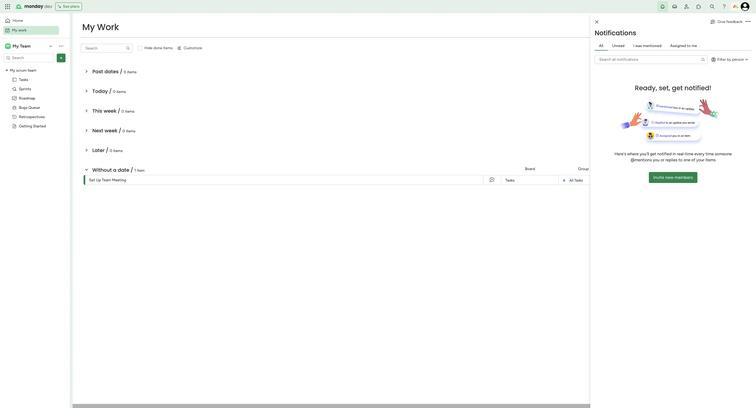 Task type: describe. For each thing, give the bounding box(es) containing it.
select product image
[[5, 4, 10, 9]]

by
[[727, 57, 731, 62]]

0 for past dates /
[[124, 70, 126, 75]]

roadmap
[[19, 96, 35, 101]]

@mentions
[[631, 158, 652, 163]]

set up team meeting
[[89, 178, 126, 183]]

status
[[693, 167, 704, 171]]

feedback
[[726, 19, 742, 24]]

my work button
[[3, 26, 59, 35]]

items right done
[[163, 46, 173, 50]]

today / 0 items
[[92, 88, 126, 95]]

unread
[[612, 43, 625, 48]]

set
[[89, 178, 95, 183]]

retrospectives
[[19, 115, 45, 119]]

maria williams image
[[741, 2, 749, 11]]

all tasks
[[569, 179, 583, 183]]

1 horizontal spatial get
[[672, 83, 683, 92]]

work
[[18, 28, 27, 32]]

invite members image
[[684, 4, 689, 9]]

week for next
[[105, 127, 117, 134]]

0 inside later / 0 items
[[110, 149, 112, 153]]

or
[[661, 158, 664, 163]]

to inside here's where you'll get notified in real-time every time someone @mentions you or replies to one of your items
[[679, 158, 682, 163]]

0 for this week /
[[122, 109, 124, 114]]

person
[[732, 57, 744, 62]]

customize button
[[175, 44, 204, 53]]

1
[[134, 169, 136, 173]]

board
[[525, 167, 535, 171]]

2 time from the left
[[706, 152, 714, 157]]

dates
[[104, 68, 119, 75]]

my for my team
[[13, 43, 19, 49]]

notifications
[[595, 28, 636, 37]]

Search in workspace field
[[12, 55, 46, 61]]

bugs
[[19, 105, 27, 110]]

you'll
[[640, 152, 649, 157]]

getting started
[[19, 124, 46, 129]]

replies
[[665, 158, 677, 163]]

apps image
[[696, 4, 701, 9]]

Search all notifications search field
[[595, 55, 708, 64]]

my for my scrum team
[[10, 68, 15, 73]]

past dates / 0 items
[[92, 68, 137, 75]]

caret down image
[[6, 69, 8, 72]]

filter by person
[[717, 57, 744, 62]]

mentioned
[[643, 43, 661, 48]]

items inside this week / 0 items
[[125, 109, 134, 114]]

/ right today
[[109, 88, 112, 95]]

your
[[696, 158, 704, 163]]

ready,
[[635, 83, 657, 92]]

without a date / 1 item
[[92, 167, 145, 174]]

next week / 0 items
[[92, 127, 135, 134]]

/ up next week / 0 items
[[118, 108, 120, 115]]

/ down this week / 0 items
[[119, 127, 121, 134]]

team inside workspace selection element
[[20, 43, 31, 49]]

1 time from the left
[[685, 152, 693, 157]]

home button
[[3, 16, 59, 25]]

later / 0 items
[[92, 147, 123, 154]]

1 horizontal spatial to
[[687, 43, 691, 48]]

real-
[[677, 152, 685, 157]]

none search field inside dialog
[[595, 55, 708, 64]]

plans
[[70, 4, 79, 9]]

items inside the today / 0 items
[[116, 90, 126, 94]]

my work
[[12, 28, 27, 32]]

was
[[635, 43, 642, 48]]

here's where you'll get notified in real-time every time someone @mentions you or replies to one of your items
[[614, 152, 732, 163]]

date
[[656, 167, 664, 171]]

give feedback
[[718, 19, 742, 24]]

public board image for getting started
[[12, 124, 17, 129]]

of
[[691, 158, 695, 163]]

me
[[692, 43, 697, 48]]

1 vertical spatial team
[[102, 178, 111, 183]]

every
[[694, 152, 705, 157]]

you
[[653, 158, 660, 163]]

a
[[113, 167, 116, 174]]

workspace image
[[5, 43, 11, 49]]

where
[[627, 152, 639, 157]]

options image inside dialog
[[746, 20, 751, 24]]

filter by person button
[[709, 55, 752, 64]]

scrum
[[16, 68, 27, 73]]

0 inside the today / 0 items
[[113, 90, 115, 94]]

ready, set, get notified!
[[635, 83, 711, 92]]

customize
[[184, 46, 202, 50]]

work
[[97, 21, 119, 33]]

without
[[92, 167, 112, 174]]

someone
[[715, 152, 732, 157]]

my work
[[82, 21, 119, 33]]

getting
[[19, 124, 32, 129]]

my team
[[13, 43, 31, 49]]

all for all tasks
[[569, 179, 573, 183]]

assigned
[[670, 43, 686, 48]]



Task type: locate. For each thing, give the bounding box(es) containing it.
assigned to me
[[670, 43, 697, 48]]

2 public board image from the top
[[12, 124, 17, 129]]

1 vertical spatial public board image
[[12, 124, 17, 129]]

1 horizontal spatial tasks
[[505, 178, 515, 183]]

my scrum team
[[10, 68, 36, 73]]

0 inside this week / 0 items
[[122, 109, 124, 114]]

search image left filter
[[701, 57, 705, 62]]

0 right later
[[110, 149, 112, 153]]

team up the search in workspace field
[[20, 43, 31, 49]]

0 vertical spatial search image
[[126, 46, 130, 50]]

search image inside dialog
[[701, 57, 705, 62]]

None search field
[[81, 44, 132, 53]]

items right your at the top right of page
[[705, 158, 716, 163]]

week
[[104, 108, 116, 115], [105, 127, 117, 134]]

1 vertical spatial to
[[679, 158, 682, 163]]

0 vertical spatial all
[[599, 43, 603, 48]]

queue
[[28, 105, 40, 110]]

time right every
[[706, 152, 714, 157]]

public board image left getting
[[12, 124, 17, 129]]

monday dev
[[24, 3, 52, 10]]

search everything image
[[709, 4, 715, 9]]

items inside later / 0 items
[[113, 149, 123, 153]]

later
[[92, 147, 105, 154]]

0 vertical spatial get
[[672, 83, 683, 92]]

date
[[118, 167, 129, 174]]

items up without a date / 1 item at left top
[[113, 149, 123, 153]]

home
[[13, 18, 23, 23]]

0 horizontal spatial all
[[569, 179, 573, 183]]

1 horizontal spatial all
[[599, 43, 603, 48]]

0 right dates
[[124, 70, 126, 75]]

this week / 0 items
[[92, 108, 134, 115]]

give feedback button
[[708, 18, 745, 26]]

search image for filter dashboard by text search box
[[126, 46, 130, 50]]

set,
[[659, 83, 670, 92]]

my inside workspace selection element
[[13, 43, 19, 49]]

items down this week / 0 items
[[126, 129, 135, 134]]

0 for next week /
[[123, 129, 125, 134]]

list box
[[0, 65, 70, 205]]

team
[[28, 68, 36, 73]]

to
[[687, 43, 691, 48], [679, 158, 682, 163]]

0 vertical spatial options image
[[746, 20, 751, 24]]

all for all
[[599, 43, 603, 48]]

public board image
[[12, 77, 17, 82], [12, 124, 17, 129]]

i
[[633, 43, 634, 48]]

workspace options image
[[58, 43, 64, 49]]

m
[[6, 44, 10, 48]]

up
[[96, 178, 101, 183]]

0 horizontal spatial search image
[[126, 46, 130, 50]]

1 vertical spatial options image
[[58, 55, 64, 61]]

hide
[[144, 46, 153, 50]]

monday
[[24, 3, 43, 10]]

0 vertical spatial week
[[104, 108, 116, 115]]

0 vertical spatial public board image
[[12, 77, 17, 82]]

my for my work
[[12, 28, 17, 32]]

week right this
[[104, 108, 116, 115]]

0 horizontal spatial get
[[650, 152, 656, 157]]

help image
[[721, 4, 727, 9]]

1 horizontal spatial team
[[102, 178, 111, 183]]

my inside button
[[12, 28, 17, 32]]

week right the next on the left top of page
[[105, 127, 117, 134]]

dialog
[[590, 13, 756, 409]]

0 down this week / 0 items
[[123, 129, 125, 134]]

to down real-
[[679, 158, 682, 163]]

options image down the workspace options image
[[58, 55, 64, 61]]

here's
[[614, 152, 626, 157]]

i was mentioned
[[633, 43, 661, 48]]

search image for search all notifications search box
[[701, 57, 705, 62]]

/ left the "1"
[[131, 167, 133, 174]]

workspace selection element
[[5, 43, 31, 49]]

items up next week / 0 items
[[125, 109, 134, 114]]

see plans button
[[55, 2, 82, 11]]

1 horizontal spatial time
[[706, 152, 714, 157]]

0 horizontal spatial time
[[685, 152, 693, 157]]

give
[[718, 19, 725, 24]]

invite
[[653, 175, 664, 180]]

team
[[20, 43, 31, 49], [102, 178, 111, 183]]

1 horizontal spatial search image
[[701, 57, 705, 62]]

0 horizontal spatial team
[[20, 43, 31, 49]]

1 vertical spatial all
[[569, 179, 573, 183]]

team right "up"
[[102, 178, 111, 183]]

options image
[[746, 20, 751, 24], [58, 55, 64, 61]]

Filter dashboard by text search field
[[81, 44, 132, 53]]

0 vertical spatial team
[[20, 43, 31, 49]]

in
[[673, 152, 676, 157]]

this
[[92, 108, 102, 115]]

get inside here's where you'll get notified in real-time every time someone @mentions you or replies to one of your items
[[650, 152, 656, 157]]

public board image down scrum
[[12, 77, 17, 82]]

today
[[92, 88, 108, 95]]

0 vertical spatial to
[[687, 43, 691, 48]]

0 horizontal spatial to
[[679, 158, 682, 163]]

public board image for tasks
[[12, 77, 17, 82]]

next
[[92, 127, 103, 134]]

/ right dates
[[120, 68, 122, 75]]

inbox image
[[672, 4, 677, 9]]

items inside the past dates / 0 items
[[127, 70, 137, 75]]

/
[[120, 68, 122, 75], [109, 88, 112, 95], [118, 108, 120, 115], [119, 127, 121, 134], [106, 147, 108, 154], [131, 167, 133, 174]]

1 vertical spatial week
[[105, 127, 117, 134]]

notifications image
[[660, 4, 665, 9]]

0 horizontal spatial options image
[[58, 55, 64, 61]]

time up one
[[685, 152, 693, 157]]

tasks link
[[504, 176, 555, 186]]

started
[[33, 124, 46, 129]]

bugs queue
[[19, 105, 40, 110]]

1 horizontal spatial options image
[[746, 20, 751, 24]]

1 public board image from the top
[[12, 77, 17, 82]]

items inside here's where you'll get notified in real-time every time someone @mentions you or replies to one of your items
[[705, 158, 716, 163]]

sprints
[[19, 87, 31, 91]]

my right caret down icon
[[10, 68, 15, 73]]

all
[[599, 43, 603, 48], [569, 179, 573, 183]]

time
[[685, 152, 693, 157], [706, 152, 714, 157]]

to left me
[[687, 43, 691, 48]]

item
[[137, 169, 145, 173]]

all inside dialog
[[599, 43, 603, 48]]

dialog containing notifications
[[590, 13, 756, 409]]

items right dates
[[127, 70, 137, 75]]

invite new members button
[[649, 172, 697, 183]]

group
[[578, 167, 589, 171]]

hide done items
[[144, 46, 173, 50]]

see plans
[[63, 4, 79, 9]]

0 inside next week / 0 items
[[123, 129, 125, 134]]

notified
[[657, 152, 672, 157]]

search image left hide
[[126, 46, 130, 50]]

see
[[63, 4, 69, 9]]

1 vertical spatial get
[[650, 152, 656, 157]]

search image
[[126, 46, 130, 50], [701, 57, 705, 62]]

my left 'work' on the left top of page
[[82, 21, 95, 33]]

my for my work
[[82, 21, 95, 33]]

1 vertical spatial search image
[[701, 57, 705, 62]]

get right set,
[[672, 83, 683, 92]]

notified!
[[684, 83, 711, 92]]

meeting
[[112, 178, 126, 183]]

0 up next week / 0 items
[[122, 109, 124, 114]]

tasks
[[19, 77, 28, 82], [505, 178, 515, 183], [574, 179, 583, 183]]

dev
[[44, 3, 52, 10]]

my left work
[[12, 28, 17, 32]]

filter
[[717, 57, 726, 62]]

list box containing my scrum team
[[0, 65, 70, 205]]

items inside next week / 0 items
[[126, 129, 135, 134]]

invite new members
[[653, 175, 693, 180]]

option
[[0, 65, 70, 67]]

my right workspace icon on the top of page
[[13, 43, 19, 49]]

items up this week / 0 items
[[116, 90, 126, 94]]

new
[[665, 175, 674, 180]]

get
[[672, 83, 683, 92], [650, 152, 656, 157]]

week for this
[[104, 108, 116, 115]]

0 inside the past dates / 0 items
[[124, 70, 126, 75]]

0 right today
[[113, 90, 115, 94]]

2 horizontal spatial tasks
[[574, 179, 583, 183]]

members
[[675, 175, 693, 180]]

my
[[82, 21, 95, 33], [12, 28, 17, 32], [13, 43, 19, 49], [10, 68, 15, 73]]

get up you
[[650, 152, 656, 157]]

done
[[153, 46, 162, 50]]

one
[[683, 158, 690, 163]]

0 horizontal spatial tasks
[[19, 77, 28, 82]]

None search field
[[595, 55, 708, 64]]

past
[[92, 68, 103, 75]]

options image right feedback
[[746, 20, 751, 24]]

/ right later
[[106, 147, 108, 154]]



Task type: vqa. For each thing, say whether or not it's contained in the screenshot.
angle down icon within Filter Log button
no



